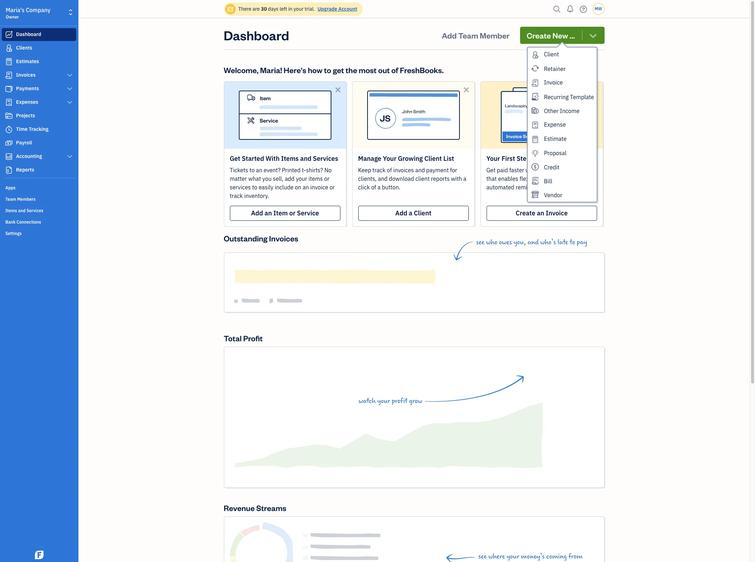 Task type: locate. For each thing, give the bounding box(es) containing it.
invoice down retainer
[[545, 79, 563, 86]]

connections
[[17, 219, 41, 225]]

your left profit
[[378, 397, 391, 405]]

chevron large down image up "expenses" link
[[67, 86, 73, 92]]

add
[[285, 175, 295, 182]]

freshbooks image
[[34, 551, 45, 560]]

1 vertical spatial chevron large down image
[[67, 154, 73, 160]]

to left 'pay' in the top of the page
[[570, 238, 576, 247]]

0 vertical spatial see
[[477, 238, 485, 247]]

event?
[[264, 167, 281, 174]]

1 vertical spatial a
[[378, 184, 381, 191]]

0 vertical spatial invoice
[[545, 79, 563, 86]]

team down apps
[[5, 197, 16, 202]]

services inside main element
[[27, 208, 43, 213]]

services up bank connections link
[[27, 208, 43, 213]]

your
[[383, 155, 397, 163], [487, 155, 501, 163]]

0 vertical spatial chevron large down image
[[67, 72, 73, 78]]

2 chevron large down image from the top
[[67, 100, 73, 105]]

great.
[[573, 184, 588, 191]]

printed
[[282, 167, 301, 174]]

revenue
[[224, 503, 255, 513]]

and right the "you," on the right of the page
[[528, 238, 539, 247]]

0 horizontal spatial a
[[378, 184, 381, 191]]

an down vendor
[[537, 209, 545, 217]]

expenses
[[16, 99, 38, 105]]

1 vertical spatial payment
[[540, 175, 563, 182]]

0 vertical spatial items
[[281, 155, 299, 163]]

vendor
[[545, 192, 563, 199]]

team inside button
[[459, 30, 479, 40]]

invoices
[[394, 167, 414, 174]]

see left who
[[477, 238, 485, 247]]

where
[[489, 553, 506, 561]]

get started with items and services
[[230, 155, 339, 163]]

mw
[[595, 6, 603, 11]]

0 horizontal spatial invoice
[[311, 184, 329, 191]]

dashboard down are
[[224, 27, 289, 44]]

your up paid
[[487, 155, 501, 163]]

with inside keep track of invoices and payment for clients, and download client reports with a click of a button.
[[451, 175, 463, 182]]

reminders—and
[[516, 184, 556, 191]]

1 horizontal spatial invoice
[[546, 167, 564, 174]]

your first step toward getting paid
[[487, 155, 593, 163]]

see left where
[[479, 553, 487, 561]]

1 vertical spatial invoices
[[269, 233, 299, 243]]

0 vertical spatial with
[[526, 167, 537, 174]]

dashboard image
[[5, 31, 13, 38]]

estimate image
[[5, 58, 13, 65]]

client
[[416, 175, 430, 182]]

total profit
[[224, 333, 263, 343]]

get for get paid faster with an invoice template that enables flexible payment options and automated reminders—and looks great.
[[487, 167, 496, 174]]

client up retainer
[[545, 51, 560, 58]]

1 vertical spatial create
[[516, 209, 536, 217]]

bill button
[[528, 174, 598, 188]]

dismiss image for manage your growing client list
[[463, 86, 471, 94]]

0 vertical spatial client
[[545, 51, 560, 58]]

get up tickets
[[230, 155, 241, 163]]

2 dismiss image from the left
[[591, 86, 599, 94]]

bank
[[5, 219, 16, 225]]

chevron large down image for expenses
[[67, 100, 73, 105]]

add team member
[[442, 30, 510, 40]]

payments link
[[2, 82, 76, 95]]

1 vertical spatial client
[[425, 155, 442, 163]]

add for add an item or service
[[251, 209, 263, 217]]

0 vertical spatial create
[[527, 30, 552, 40]]

an down toward
[[538, 167, 545, 174]]

0 vertical spatial get
[[230, 155, 241, 163]]

0 horizontal spatial dashboard
[[16, 31, 41, 37]]

invoice inside "get paid faster with an invoice template that enables flexible payment options and automated reminders—and looks great."
[[546, 167, 564, 174]]

1 vertical spatial get
[[487, 167, 496, 174]]

client down the client
[[414, 209, 432, 217]]

a left button.
[[378, 184, 381, 191]]

chevron large down image down payments link
[[67, 100, 73, 105]]

grow
[[410, 397, 423, 405]]

invoice
[[545, 79, 563, 86], [546, 209, 568, 217]]

what
[[249, 175, 261, 182]]

outstanding
[[224, 233, 268, 243]]

expenses link
[[2, 96, 76, 109]]

track
[[373, 167, 386, 174], [230, 192, 243, 200]]

payment down credit
[[540, 175, 563, 182]]

add an item or service link
[[230, 206, 341, 221]]

1 horizontal spatial dismiss image
[[591, 86, 599, 94]]

track down services on the left top
[[230, 192, 243, 200]]

1 vertical spatial services
[[27, 208, 43, 213]]

here's
[[284, 65, 307, 75]]

1 horizontal spatial payment
[[540, 175, 563, 182]]

an left item
[[265, 209, 272, 217]]

invoices
[[16, 72, 36, 78], [269, 233, 299, 243]]

0 horizontal spatial your
[[383, 155, 397, 163]]

get up that
[[487, 167, 496, 174]]

and
[[301, 155, 312, 163], [416, 167, 425, 174], [378, 175, 388, 182], [585, 175, 594, 182], [18, 208, 26, 213], [528, 238, 539, 247]]

1 vertical spatial items
[[5, 208, 17, 213]]

an
[[256, 167, 263, 174], [538, 167, 545, 174], [303, 184, 309, 191], [265, 209, 272, 217], [537, 209, 545, 217]]

chevron large down image down estimates link
[[67, 72, 73, 78]]

0 horizontal spatial get
[[230, 155, 241, 163]]

1 vertical spatial track
[[230, 192, 243, 200]]

add
[[442, 30, 457, 40], [251, 209, 263, 217], [396, 209, 408, 217]]

0 vertical spatial invoices
[[16, 72, 36, 78]]

members
[[17, 197, 36, 202]]

money image
[[5, 140, 13, 147]]

0 vertical spatial of
[[392, 65, 399, 75]]

0 horizontal spatial invoices
[[16, 72, 36, 78]]

upgrade
[[318, 6, 338, 12]]

2 vertical spatial or
[[290, 209, 296, 217]]

profit
[[392, 397, 408, 405]]

your right where
[[507, 553, 520, 561]]

an inside add an item or service "link"
[[265, 209, 272, 217]]

with
[[526, 167, 537, 174], [451, 175, 463, 182]]

invoice down items
[[311, 184, 329, 191]]

paid
[[497, 167, 509, 174]]

automated
[[487, 184, 515, 191]]

sell,
[[273, 175, 284, 182]]

estimates
[[16, 58, 39, 65]]

dismiss image
[[463, 86, 471, 94], [591, 86, 599, 94]]

see for see where your money's coming from
[[479, 553, 487, 561]]

invoices down add an item or service "link"
[[269, 233, 299, 243]]

an right on
[[303, 184, 309, 191]]

payment image
[[5, 85, 13, 92]]

0 horizontal spatial team
[[5, 197, 16, 202]]

create
[[527, 30, 552, 40], [516, 209, 536, 217]]

add for add team member
[[442, 30, 457, 40]]

0 horizontal spatial services
[[27, 208, 43, 213]]

to down what
[[252, 184, 258, 191]]

2 horizontal spatial a
[[464, 175, 467, 182]]

an up what
[[256, 167, 263, 174]]

chevron large down image for invoices
[[67, 72, 73, 78]]

0 horizontal spatial with
[[451, 175, 463, 182]]

money's
[[522, 553, 545, 561]]

1 horizontal spatial add
[[396, 209, 408, 217]]

add inside add a client link
[[396, 209, 408, 217]]

0 vertical spatial chevron large down image
[[67, 86, 73, 92]]

expense
[[545, 121, 566, 128]]

0 vertical spatial track
[[373, 167, 386, 174]]

1 horizontal spatial your
[[487, 155, 501, 163]]

out
[[379, 65, 390, 75]]

chevron large down image for accounting
[[67, 154, 73, 160]]

1 vertical spatial chevron large down image
[[67, 100, 73, 105]]

with up flexible
[[526, 167, 537, 174]]

and inside main element
[[18, 208, 26, 213]]

dashboard up clients
[[16, 31, 41, 37]]

chevron large down image up reports link
[[67, 154, 73, 160]]

1 chevron large down image from the top
[[67, 86, 73, 92]]

1 horizontal spatial with
[[526, 167, 537, 174]]

0 horizontal spatial dismiss image
[[463, 86, 471, 94]]

services
[[230, 184, 251, 191]]

and up great.
[[585, 175, 594, 182]]

0 vertical spatial invoice
[[546, 167, 564, 174]]

notifications image
[[565, 2, 577, 16]]

started
[[242, 155, 264, 163]]

1 horizontal spatial track
[[373, 167, 386, 174]]

0 horizontal spatial add
[[251, 209, 263, 217]]

client inside button
[[545, 51, 560, 58]]

services up no
[[313, 155, 339, 163]]

payment
[[427, 167, 449, 174], [540, 175, 563, 182]]

with down for
[[451, 175, 463, 182]]

credit
[[545, 164, 560, 171]]

get inside "get paid faster with an invoice template that enables flexible payment options and automated reminders—and looks great."
[[487, 167, 496, 174]]

create down "reminders—and"
[[516, 209, 536, 217]]

payments
[[16, 85, 39, 92]]

1 horizontal spatial services
[[313, 155, 339, 163]]

2 horizontal spatial add
[[442, 30, 457, 40]]

to up what
[[250, 167, 255, 174]]

button.
[[382, 184, 401, 191]]

create left new
[[527, 30, 552, 40]]

1 vertical spatial team
[[5, 197, 16, 202]]

reports link
[[2, 164, 76, 177]]

mw button
[[593, 3, 605, 15]]

0 vertical spatial team
[[459, 30, 479, 40]]

track inside keep track of invoices and payment for clients, and download client reports with a click of a button.
[[373, 167, 386, 174]]

2 your from the left
[[487, 155, 501, 163]]

chart image
[[5, 153, 13, 160]]

1 horizontal spatial team
[[459, 30, 479, 40]]

client left list
[[425, 155, 442, 163]]

your down t-
[[296, 175, 308, 182]]

of left invoices
[[387, 167, 392, 174]]

add inside add an item or service "link"
[[251, 209, 263, 217]]

apps
[[5, 185, 16, 191]]

a right reports
[[464, 175, 467, 182]]

items
[[281, 155, 299, 163], [5, 208, 17, 213]]

0 vertical spatial payment
[[427, 167, 449, 174]]

team
[[459, 30, 479, 40], [5, 197, 16, 202]]

2 chevron large down image from the top
[[67, 154, 73, 160]]

client button
[[528, 47, 598, 62]]

crown image
[[227, 5, 234, 13]]

1 chevron large down image from the top
[[67, 72, 73, 78]]

an inside the create an invoice link
[[537, 209, 545, 217]]

0 horizontal spatial track
[[230, 192, 243, 200]]

of right out
[[392, 65, 399, 75]]

faster
[[510, 167, 525, 174]]

chevron large down image inside "expenses" link
[[67, 100, 73, 105]]

are
[[253, 6, 260, 12]]

payment up reports
[[427, 167, 449, 174]]

create an invoice
[[516, 209, 568, 217]]

client image
[[5, 45, 13, 52]]

payroll link
[[2, 137, 76, 150]]

1 horizontal spatial get
[[487, 167, 496, 174]]

outstanding invoices
[[224, 233, 299, 243]]

1 vertical spatial see
[[479, 553, 487, 561]]

chevron large down image
[[67, 72, 73, 78], [67, 100, 73, 105]]

invoice inside tickets to an event? printed t-shirts? no matter what you sell, add your items or services to easily include on an invoice or track inventory.
[[311, 184, 329, 191]]

invoice up bill
[[546, 167, 564, 174]]

items up printed
[[281, 155, 299, 163]]

a down keep track of invoices and payment for clients, and download client reports with a click of a button.
[[409, 209, 413, 217]]

add inside add team member button
[[442, 30, 457, 40]]

chevrondown image
[[589, 30, 599, 40]]

report image
[[5, 167, 13, 174]]

settings link
[[2, 228, 76, 239]]

invoice down vendor
[[546, 209, 568, 217]]

clients link
[[2, 42, 76, 55]]

or inside add an item or service "link"
[[290, 209, 296, 217]]

track right keep
[[373, 167, 386, 174]]

to left get
[[324, 65, 332, 75]]

create for create an invoice
[[516, 209, 536, 217]]

income
[[561, 107, 580, 114]]

step
[[517, 155, 531, 163]]

apps link
[[2, 182, 76, 193]]

chevron large down image
[[67, 86, 73, 92], [67, 154, 73, 160]]

chevron large down image inside invoices link
[[67, 72, 73, 78]]

chevron large down image inside accounting link
[[67, 154, 73, 160]]

of right click
[[372, 184, 377, 191]]

0 horizontal spatial items
[[5, 208, 17, 213]]

1 dismiss image from the left
[[463, 86, 471, 94]]

2 vertical spatial a
[[409, 209, 413, 217]]

your up invoices
[[383, 155, 397, 163]]

invoices up payments
[[16, 72, 36, 78]]

items
[[309, 175, 323, 182]]

0 vertical spatial services
[[313, 155, 339, 163]]

coming
[[547, 553, 568, 561]]

a
[[464, 175, 467, 182], [378, 184, 381, 191], [409, 209, 413, 217]]

create inside 'dropdown button'
[[527, 30, 552, 40]]

items up the bank
[[5, 208, 17, 213]]

toward
[[532, 155, 554, 163]]

1 vertical spatial invoice
[[311, 184, 329, 191]]

and down team members
[[18, 208, 26, 213]]

shirts?
[[306, 167, 323, 174]]

0 horizontal spatial payment
[[427, 167, 449, 174]]

chevron large down image for payments
[[67, 86, 73, 92]]

1 vertical spatial with
[[451, 175, 463, 182]]

team left member
[[459, 30, 479, 40]]

dashboard
[[224, 27, 289, 44], [16, 31, 41, 37]]

your right in
[[294, 6, 304, 12]]

see for see who owes you, and who's late to pay
[[477, 238, 485, 247]]



Task type: vqa. For each thing, say whether or not it's contained in the screenshot.
right Invoices
yes



Task type: describe. For each thing, give the bounding box(es) containing it.
1 horizontal spatial items
[[281, 155, 299, 163]]

projects link
[[2, 110, 76, 122]]

credit button
[[528, 160, 598, 174]]

watch your profit grow
[[359, 397, 423, 405]]

service
[[297, 209, 319, 217]]

expense image
[[5, 99, 13, 106]]

manage your growing client list
[[359, 155, 455, 163]]

items and services
[[5, 208, 43, 213]]

retainer
[[545, 65, 566, 72]]

invoice inside button
[[545, 79, 563, 86]]

payment inside keep track of invoices and payment for clients, and download client reports with a click of a button.
[[427, 167, 449, 174]]

looks
[[558, 184, 571, 191]]

clients,
[[359, 175, 377, 182]]

1 horizontal spatial invoices
[[269, 233, 299, 243]]

template
[[571, 93, 595, 101]]

projects
[[16, 112, 35, 119]]

create for create new …
[[527, 30, 552, 40]]

bank connections
[[5, 219, 41, 225]]

welcome,
[[224, 65, 259, 75]]

…
[[570, 30, 576, 40]]

2 vertical spatial client
[[414, 209, 432, 217]]

create an invoice link
[[487, 206, 598, 221]]

options
[[564, 175, 583, 182]]

and up button.
[[378, 175, 388, 182]]

company
[[26, 6, 50, 14]]

vendor button
[[528, 188, 598, 202]]

bill
[[545, 178, 553, 185]]

an inside "get paid faster with an invoice template that enables flexible payment options and automated reminders—and looks great."
[[538, 167, 545, 174]]

tickets
[[230, 167, 248, 174]]

in
[[289, 6, 293, 12]]

maria's
[[6, 6, 25, 14]]

get for get started with items and services
[[230, 155, 241, 163]]

payment inside "get paid faster with an invoice template that enables flexible payment options and automated reminders—and looks great."
[[540, 175, 563, 182]]

maria's company owner
[[6, 6, 50, 20]]

search image
[[552, 4, 563, 14]]

and up t-
[[301, 155, 312, 163]]

reports
[[16, 167, 34, 173]]

owes
[[500, 238, 513, 247]]

you,
[[514, 238, 527, 247]]

see where your money's coming from
[[479, 553, 583, 561]]

1 vertical spatial invoice
[[546, 209, 568, 217]]

include
[[275, 184, 294, 191]]

add a client link
[[359, 206, 469, 221]]

2 vertical spatial of
[[372, 184, 377, 191]]

create new … button
[[521, 27, 605, 44]]

revenue streams
[[224, 503, 287, 513]]

there are 30 days left in your trial. upgrade account
[[239, 6, 358, 12]]

dismiss image
[[334, 86, 342, 94]]

team inside main element
[[5, 197, 16, 202]]

1 your from the left
[[383, 155, 397, 163]]

invoices link
[[2, 69, 76, 82]]

1 vertical spatial of
[[387, 167, 392, 174]]

flexible
[[520, 175, 539, 182]]

payroll
[[16, 140, 32, 146]]

days
[[268, 6, 279, 12]]

main element
[[0, 0, 96, 562]]

proposal button
[[528, 146, 598, 160]]

0 vertical spatial a
[[464, 175, 467, 182]]

new
[[553, 30, 569, 40]]

enables
[[499, 175, 519, 182]]

from
[[569, 553, 583, 561]]

first
[[502, 155, 516, 163]]

invoice image
[[5, 72, 13, 79]]

1 vertical spatial or
[[330, 184, 335, 191]]

keep
[[359, 167, 372, 174]]

your inside tickets to an event? printed t-shirts? no matter what you sell, add your items or services to easily include on an invoice or track inventory.
[[296, 175, 308, 182]]

recurring template button
[[528, 90, 598, 104]]

manage
[[359, 155, 382, 163]]

dashboard link
[[2, 28, 76, 41]]

accounting link
[[2, 150, 76, 163]]

late
[[558, 238, 569, 247]]

that
[[487, 175, 497, 182]]

maria!
[[260, 65, 282, 75]]

paid
[[579, 155, 593, 163]]

freshbooks.
[[400, 65, 444, 75]]

other income button
[[528, 104, 598, 118]]

go to help image
[[578, 4, 590, 14]]

project image
[[5, 112, 13, 120]]

timer image
[[5, 126, 13, 133]]

other
[[545, 107, 559, 114]]

t-
[[302, 167, 306, 174]]

no
[[325, 167, 332, 174]]

and inside "get paid faster with an invoice template that enables flexible payment options and automated reminders—and looks great."
[[585, 175, 594, 182]]

most
[[359, 65, 377, 75]]

1 horizontal spatial a
[[409, 209, 413, 217]]

get
[[333, 65, 344, 75]]

streams
[[256, 503, 287, 513]]

and up the client
[[416, 167, 425, 174]]

add for add a client
[[396, 209, 408, 217]]

time tracking
[[16, 126, 49, 132]]

0 vertical spatial or
[[325, 175, 330, 182]]

get paid faster with an invoice template that enables flexible payment options and automated reminders—and looks great.
[[487, 167, 594, 191]]

account
[[339, 6, 358, 12]]

dismiss image for your first step toward getting paid
[[591, 86, 599, 94]]

pay
[[577, 238, 588, 247]]

who
[[487, 238, 498, 247]]

track inside tickets to an event? printed t-shirts? no matter what you sell, add your items or services to easily include on an invoice or track inventory.
[[230, 192, 243, 200]]

1 horizontal spatial dashboard
[[224, 27, 289, 44]]

growing
[[398, 155, 423, 163]]

bank connections link
[[2, 217, 76, 227]]

items inside main element
[[5, 208, 17, 213]]

with
[[266, 155, 280, 163]]

on
[[295, 184, 302, 191]]

time
[[16, 126, 28, 132]]

30
[[261, 6, 267, 12]]

member
[[480, 30, 510, 40]]

create new …
[[527, 30, 576, 40]]

invoices inside main element
[[16, 72, 36, 78]]

keep track of invoices and payment for clients, and download client reports with a click of a button.
[[359, 167, 467, 191]]

items and services link
[[2, 205, 76, 216]]

getting
[[556, 155, 578, 163]]

with inside "get paid faster with an invoice template that enables flexible payment options and automated reminders—and looks great."
[[526, 167, 537, 174]]

time tracking link
[[2, 123, 76, 136]]

welcome, maria! here's how to get the most out of freshbooks.
[[224, 65, 444, 75]]

total
[[224, 333, 242, 343]]

dashboard inside main element
[[16, 31, 41, 37]]



